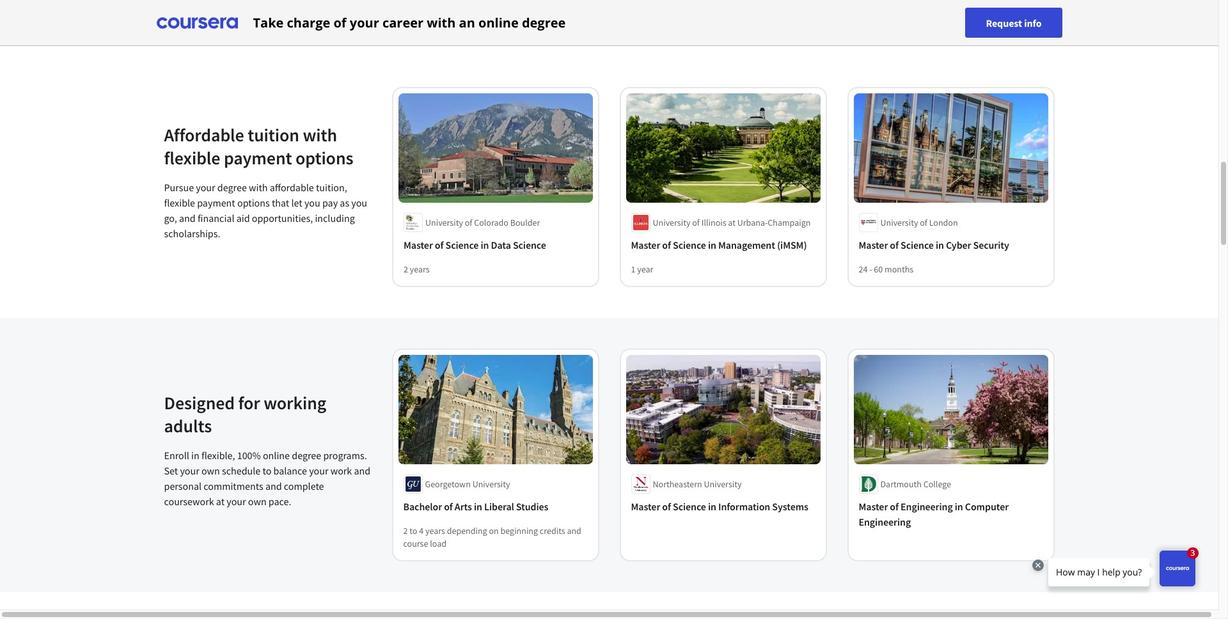 Task type: describe. For each thing, give the bounding box(es) containing it.
take charge of your career with an online degree
[[253, 14, 566, 31]]

beginning
[[501, 525, 538, 537]]

master for master of science in information systems
[[631, 500, 660, 513]]

2 to 4 years depending on beginning credits and course load
[[403, 525, 581, 550]]

complete
[[284, 479, 324, 492]]

science for master of science in information systems
[[673, 500, 706, 513]]

affordable tuition with flexible payment options
[[164, 123, 353, 169]]

months
[[885, 264, 914, 275]]

northeastern university
[[653, 479, 742, 490]]

degree inside enroll in flexible, 100% online degree programs. set your own schedule to balance your work and personal commitments and complete coursework at your own pace.
[[292, 449, 321, 462]]

of for liberal
[[444, 500, 453, 513]]

financial
[[198, 211, 234, 224]]

2 you from the left
[[351, 196, 367, 209]]

for
[[238, 391, 260, 414]]

master of science in data science link
[[403, 237, 588, 253]]

course
[[403, 538, 428, 550]]

bachelor of arts in liberal studies
[[403, 500, 548, 513]]

personal
[[164, 479, 202, 492]]

dartmouth college
[[881, 479, 951, 490]]

pace.
[[269, 495, 291, 508]]

with inside affordable tuition with flexible payment options
[[303, 123, 337, 146]]

affordable
[[164, 123, 244, 146]]

opportunities,
[[252, 211, 313, 224]]

options inside pursue your degree with affordable tuition, flexible payment options that let you pay as you go, and financial aid opportunities, including scholarships.
[[237, 196, 270, 209]]

that
[[272, 196, 289, 209]]

master of science in management (imsm) link
[[631, 237, 815, 253]]

information
[[718, 500, 770, 513]]

2 horizontal spatial with
[[427, 14, 456, 31]]

computer
[[965, 500, 1009, 513]]

master of science in management (imsm)
[[631, 239, 807, 251]]

urbana-
[[737, 217, 768, 228]]

request
[[986, 16, 1022, 29]]

let
[[291, 196, 302, 209]]

designed
[[164, 391, 235, 414]]

in for master of science in management (imsm)
[[708, 239, 716, 251]]

master of science in cyber security link
[[859, 237, 1043, 253]]

in for master of science in data science
[[480, 239, 489, 251]]

bachelor of arts in liberal studies link
[[403, 499, 588, 514]]

4
[[419, 525, 424, 537]]

university of london
[[881, 217, 958, 228]]

of for information
[[662, 500, 671, 513]]

liberal
[[484, 500, 514, 513]]

an
[[459, 14, 475, 31]]

in inside enroll in flexible, 100% online degree programs. set your own schedule to balance your work and personal commitments and complete coursework at your own pace.
[[191, 449, 199, 462]]

set
[[164, 464, 178, 477]]

coursework
[[164, 495, 214, 508]]

take
[[253, 14, 284, 31]]

your inside pursue your degree with affordable tuition, flexible payment options that let you pay as you go, and financial aid opportunities, including scholarships.
[[196, 181, 215, 194]]

university for master of science in data science
[[425, 217, 463, 228]]

champaign
[[768, 217, 811, 228]]

flexible inside affordable tuition with flexible payment options
[[164, 146, 220, 169]]

adults
[[164, 414, 212, 437]]

to inside 2 to 4 years depending on beginning credits and course load
[[410, 525, 417, 537]]

programs.
[[323, 449, 367, 462]]

career
[[383, 14, 424, 31]]

1 year
[[631, 264, 653, 275]]

data
[[491, 239, 511, 251]]

london
[[929, 217, 958, 228]]

online inside enroll in flexible, 100% online degree programs. set your own schedule to balance your work and personal commitments and complete coursework at your own pace.
[[263, 449, 290, 462]]

bachelor
[[403, 500, 442, 513]]

university of colorado boulder
[[425, 217, 540, 228]]

1 you from the left
[[304, 196, 320, 209]]

pursue
[[164, 181, 194, 194]]

at inside enroll in flexible, 100% online degree programs. set your own schedule to balance your work and personal commitments and complete coursework at your own pace.
[[216, 495, 225, 508]]

(imsm)
[[777, 239, 807, 251]]

1
[[631, 264, 636, 275]]

charge
[[287, 14, 330, 31]]

of for data
[[435, 239, 443, 251]]

pursue your degree with affordable tuition, flexible payment options that let you pay as you go, and financial aid opportunities, including scholarships.
[[164, 181, 367, 240]]

your down commitments
[[227, 495, 246, 508]]

depending
[[447, 525, 487, 537]]

university of illinois at urbana-champaign
[[653, 217, 811, 228]]

credits
[[540, 525, 565, 537]]

georgetown university
[[425, 479, 510, 490]]

master for master of engineering in computer engineering
[[859, 500, 888, 513]]

designed for working adults
[[164, 391, 326, 437]]

enroll in flexible, 100% online degree programs. set your own schedule to balance your work and personal commitments and complete coursework at your own pace.
[[164, 449, 371, 508]]

on
[[489, 525, 499, 537]]

-
[[870, 264, 872, 275]]

payment inside pursue your degree with affordable tuition, flexible payment options that let you pay as you go, and financial aid opportunities, including scholarships.
[[197, 196, 235, 209]]

colorado
[[474, 217, 508, 228]]

with inside pursue your degree with affordable tuition, flexible payment options that let you pay as you go, and financial aid opportunities, including scholarships.
[[249, 181, 268, 194]]

illinois
[[702, 217, 726, 228]]

affordable
[[270, 181, 314, 194]]

2 horizontal spatial degree
[[522, 14, 566, 31]]

systems
[[772, 500, 809, 513]]



Task type: locate. For each thing, give the bounding box(es) containing it.
master of engineering in computer engineering
[[859, 500, 1009, 528]]

coursera image
[[156, 12, 238, 33]]

to inside enroll in flexible, 100% online degree programs. set your own schedule to balance your work and personal commitments and complete coursework at your own pace.
[[263, 464, 271, 477]]

with left "an"
[[427, 14, 456, 31]]

master for master of science in cyber security
[[859, 239, 888, 251]]

1 flexible from the top
[[164, 146, 220, 169]]

university for master of science in cyber security
[[881, 217, 918, 228]]

master of science in information systems
[[631, 500, 809, 513]]

science for master of science in management (imsm)
[[673, 239, 706, 251]]

boulder
[[510, 217, 540, 228]]

in for master of science in cyber security
[[936, 239, 944, 251]]

and up scholarships.
[[179, 211, 196, 224]]

options up tuition,
[[296, 146, 353, 169]]

0 vertical spatial to
[[263, 464, 271, 477]]

scholarships.
[[164, 227, 220, 240]]

1 2 from the top
[[403, 264, 408, 275]]

master for master of science in management (imsm)
[[631, 239, 660, 251]]

options
[[296, 146, 353, 169], [237, 196, 270, 209]]

1 vertical spatial payment
[[197, 196, 235, 209]]

in right arts
[[474, 500, 482, 513]]

science down university of london
[[901, 239, 934, 251]]

online up the balance
[[263, 449, 290, 462]]

list
[[151, 0, 1067, 26]]

2 vertical spatial degree
[[292, 449, 321, 462]]

master
[[403, 239, 433, 251], [631, 239, 660, 251], [859, 239, 888, 251], [631, 500, 660, 513], [859, 500, 888, 513]]

0 horizontal spatial own
[[201, 464, 220, 477]]

1 vertical spatial degree
[[217, 181, 247, 194]]

0 vertical spatial at
[[728, 217, 736, 228]]

master up year at the top right
[[631, 239, 660, 251]]

and up pace.
[[265, 479, 282, 492]]

1 horizontal spatial at
[[728, 217, 736, 228]]

flexible inside pursue your degree with affordable tuition, flexible payment options that let you pay as you go, and financial aid opportunities, including scholarships.
[[164, 196, 195, 209]]

0 horizontal spatial online
[[263, 449, 290, 462]]

science for master of science in data science
[[445, 239, 478, 251]]

to left the balance
[[263, 464, 271, 477]]

enroll
[[164, 449, 189, 462]]

0 vertical spatial online
[[479, 14, 519, 31]]

pay
[[322, 196, 338, 209]]

university for master of science in management (imsm)
[[653, 217, 691, 228]]

master down northeastern
[[631, 500, 660, 513]]

0 horizontal spatial to
[[263, 464, 271, 477]]

60
[[874, 264, 883, 275]]

master down dartmouth
[[859, 500, 888, 513]]

science for master of science in cyber security
[[901, 239, 934, 251]]

with right tuition in the top of the page
[[303, 123, 337, 146]]

2 2 from the top
[[403, 525, 408, 537]]

science inside "link"
[[901, 239, 934, 251]]

with left the affordable
[[249, 181, 268, 194]]

1 vertical spatial options
[[237, 196, 270, 209]]

your left career
[[350, 14, 379, 31]]

0 horizontal spatial at
[[216, 495, 225, 508]]

you right as
[[351, 196, 367, 209]]

university up master of science in information systems link
[[704, 479, 742, 490]]

2 flexible from the top
[[164, 196, 195, 209]]

in for master of science in information systems
[[708, 500, 716, 513]]

100%
[[237, 449, 261, 462]]

of for urbana-
[[692, 217, 700, 228]]

info
[[1024, 16, 1042, 29]]

2
[[403, 264, 408, 275], [403, 525, 408, 537]]

1 horizontal spatial degree
[[292, 449, 321, 462]]

work
[[331, 464, 352, 477]]

request info
[[986, 16, 1042, 29]]

in for master of engineering in computer engineering
[[955, 500, 963, 513]]

payment inside affordable tuition with flexible payment options
[[224, 146, 292, 169]]

1 vertical spatial engineering
[[859, 516, 911, 528]]

studies
[[516, 500, 548, 513]]

master inside the master of engineering in computer engineering
[[859, 500, 888, 513]]

2 inside 2 to 4 years depending on beginning credits and course load
[[403, 525, 408, 537]]

2 for bachelor of arts in liberal studies
[[403, 525, 408, 537]]

1 vertical spatial online
[[263, 449, 290, 462]]

and inside pursue your degree with affordable tuition, flexible payment options that let you pay as you go, and financial aid opportunities, including scholarships.
[[179, 211, 196, 224]]

of inside the master of engineering in computer engineering
[[890, 500, 899, 513]]

master for master of science in data science
[[403, 239, 433, 251]]

as
[[340, 196, 349, 209]]

0 vertical spatial years
[[410, 264, 429, 275]]

1 horizontal spatial you
[[351, 196, 367, 209]]

of for management
[[662, 239, 671, 251]]

in
[[480, 239, 489, 251], [708, 239, 716, 251], [936, 239, 944, 251], [191, 449, 199, 462], [474, 500, 482, 513], [708, 500, 716, 513], [955, 500, 963, 513]]

payment up financial
[[197, 196, 235, 209]]

schedule
[[222, 464, 261, 477]]

master of science in cyber security
[[859, 239, 1009, 251]]

0 vertical spatial with
[[427, 14, 456, 31]]

including
[[315, 211, 355, 224]]

at
[[728, 217, 736, 228], [216, 495, 225, 508]]

science
[[445, 239, 478, 251], [513, 239, 546, 251], [673, 239, 706, 251], [901, 239, 934, 251], [673, 500, 706, 513]]

you
[[304, 196, 320, 209], [351, 196, 367, 209]]

1 vertical spatial own
[[248, 495, 267, 508]]

management
[[718, 239, 775, 251]]

1 horizontal spatial own
[[248, 495, 267, 508]]

science down northeastern university
[[673, 500, 706, 513]]

online right "an"
[[479, 14, 519, 31]]

flexible down the "pursue"
[[164, 196, 195, 209]]

1 horizontal spatial with
[[303, 123, 337, 146]]

0 vertical spatial payment
[[224, 146, 292, 169]]

to left 4
[[410, 525, 417, 537]]

0 vertical spatial flexible
[[164, 146, 220, 169]]

dartmouth
[[881, 479, 922, 490]]

0 vertical spatial options
[[296, 146, 353, 169]]

of inside "link"
[[890, 239, 899, 251]]

cyber
[[946, 239, 971, 251]]

at down commitments
[[216, 495, 225, 508]]

at right the illinois
[[728, 217, 736, 228]]

university up master of science in data science
[[425, 217, 463, 228]]

flexible,
[[202, 449, 235, 462]]

0 vertical spatial degree
[[522, 14, 566, 31]]

flexible up the "pursue"
[[164, 146, 220, 169]]

in left data
[[480, 239, 489, 251]]

in right enroll
[[191, 449, 199, 462]]

1 vertical spatial flexible
[[164, 196, 195, 209]]

in left cyber
[[936, 239, 944, 251]]

1 horizontal spatial options
[[296, 146, 353, 169]]

balance
[[273, 464, 307, 477]]

in down northeastern university
[[708, 500, 716, 513]]

master of science in data science
[[403, 239, 546, 251]]

in left computer
[[955, 500, 963, 513]]

master of engineering in computer engineering link
[[859, 499, 1043, 530]]

science down boulder
[[513, 239, 546, 251]]

years up load
[[425, 525, 445, 537]]

years down master of science in data science
[[410, 264, 429, 275]]

your up complete
[[309, 464, 329, 477]]

arts
[[455, 500, 472, 513]]

university up bachelor of arts in liberal studies link
[[473, 479, 510, 490]]

1 vertical spatial to
[[410, 525, 417, 537]]

go,
[[164, 211, 177, 224]]

and right credits
[[567, 525, 581, 537]]

0 horizontal spatial you
[[304, 196, 320, 209]]

request info button
[[966, 8, 1062, 38]]

working
[[264, 391, 326, 414]]

engineering down dartmouth
[[859, 516, 911, 528]]

degree
[[522, 14, 566, 31], [217, 181, 247, 194], [292, 449, 321, 462]]

0 horizontal spatial options
[[237, 196, 270, 209]]

college
[[924, 479, 951, 490]]

tuition
[[248, 123, 299, 146]]

options inside affordable tuition with flexible payment options
[[296, 146, 353, 169]]

1 vertical spatial years
[[425, 525, 445, 537]]

2 years
[[403, 264, 429, 275]]

2 vertical spatial with
[[249, 181, 268, 194]]

your right the "pursue"
[[196, 181, 215, 194]]

2 for master of science in data science
[[403, 264, 408, 275]]

1 horizontal spatial online
[[479, 14, 519, 31]]

1 vertical spatial at
[[216, 495, 225, 508]]

0 vertical spatial engineering
[[901, 500, 953, 513]]

university up master of science in cyber security
[[881, 217, 918, 228]]

master inside "link"
[[859, 239, 888, 251]]

0 vertical spatial own
[[201, 464, 220, 477]]

and inside 2 to 4 years depending on beginning credits and course load
[[567, 525, 581, 537]]

science down the illinois
[[673, 239, 706, 251]]

and right 'work'
[[354, 464, 371, 477]]

georgetown
[[425, 479, 471, 490]]

university left the illinois
[[653, 217, 691, 228]]

own left pace.
[[248, 495, 267, 508]]

you right let
[[304, 196, 320, 209]]

in down the illinois
[[708, 239, 716, 251]]

0 horizontal spatial degree
[[217, 181, 247, 194]]

master up -
[[859, 239, 888, 251]]

degree inside pursue your degree with affordable tuition, flexible payment options that let you pay as you go, and financial aid opportunities, including scholarships.
[[217, 181, 247, 194]]

24
[[859, 264, 868, 275]]

0 vertical spatial 2
[[403, 264, 408, 275]]

and
[[179, 211, 196, 224], [354, 464, 371, 477], [265, 479, 282, 492], [567, 525, 581, 537]]

northeastern
[[653, 479, 702, 490]]

24 - 60 months
[[859, 264, 914, 275]]

1 horizontal spatial to
[[410, 525, 417, 537]]

payment up the affordable
[[224, 146, 292, 169]]

engineering
[[901, 500, 953, 513], [859, 516, 911, 528]]

science down "university of colorado boulder"
[[445, 239, 478, 251]]

in inside "link"
[[936, 239, 944, 251]]

payment
[[224, 146, 292, 169], [197, 196, 235, 209]]

master of science in information systems link
[[631, 499, 815, 514]]

load
[[430, 538, 447, 550]]

of for cyber
[[890, 239, 899, 251]]

to
[[263, 464, 271, 477], [410, 525, 417, 537]]

own down flexible,
[[201, 464, 220, 477]]

of for computer
[[890, 500, 899, 513]]

in inside the master of engineering in computer engineering
[[955, 500, 963, 513]]

0 horizontal spatial with
[[249, 181, 268, 194]]

options up aid
[[237, 196, 270, 209]]

commitments
[[204, 479, 263, 492]]

years inside 2 to 4 years depending on beginning credits and course load
[[425, 525, 445, 537]]

aid
[[236, 211, 250, 224]]

your
[[350, 14, 379, 31], [196, 181, 215, 194], [180, 464, 199, 477], [309, 464, 329, 477], [227, 495, 246, 508]]

year
[[637, 264, 653, 275]]

flexible
[[164, 146, 220, 169], [164, 196, 195, 209]]

1 vertical spatial with
[[303, 123, 337, 146]]

1 vertical spatial 2
[[403, 525, 408, 537]]

in for bachelor of arts in liberal studies
[[474, 500, 482, 513]]

of
[[334, 14, 346, 31], [465, 217, 472, 228], [692, 217, 700, 228], [920, 217, 928, 228], [435, 239, 443, 251], [662, 239, 671, 251], [890, 239, 899, 251], [444, 500, 453, 513], [662, 500, 671, 513], [890, 500, 899, 513]]

master up 2 years
[[403, 239, 433, 251]]

security
[[973, 239, 1009, 251]]

engineering down college
[[901, 500, 953, 513]]

own
[[201, 464, 220, 477], [248, 495, 267, 508]]

tuition,
[[316, 181, 347, 194]]

your up personal
[[180, 464, 199, 477]]



Task type: vqa. For each thing, say whether or not it's contained in the screenshot.
the Python Programming 'LINK'
no



